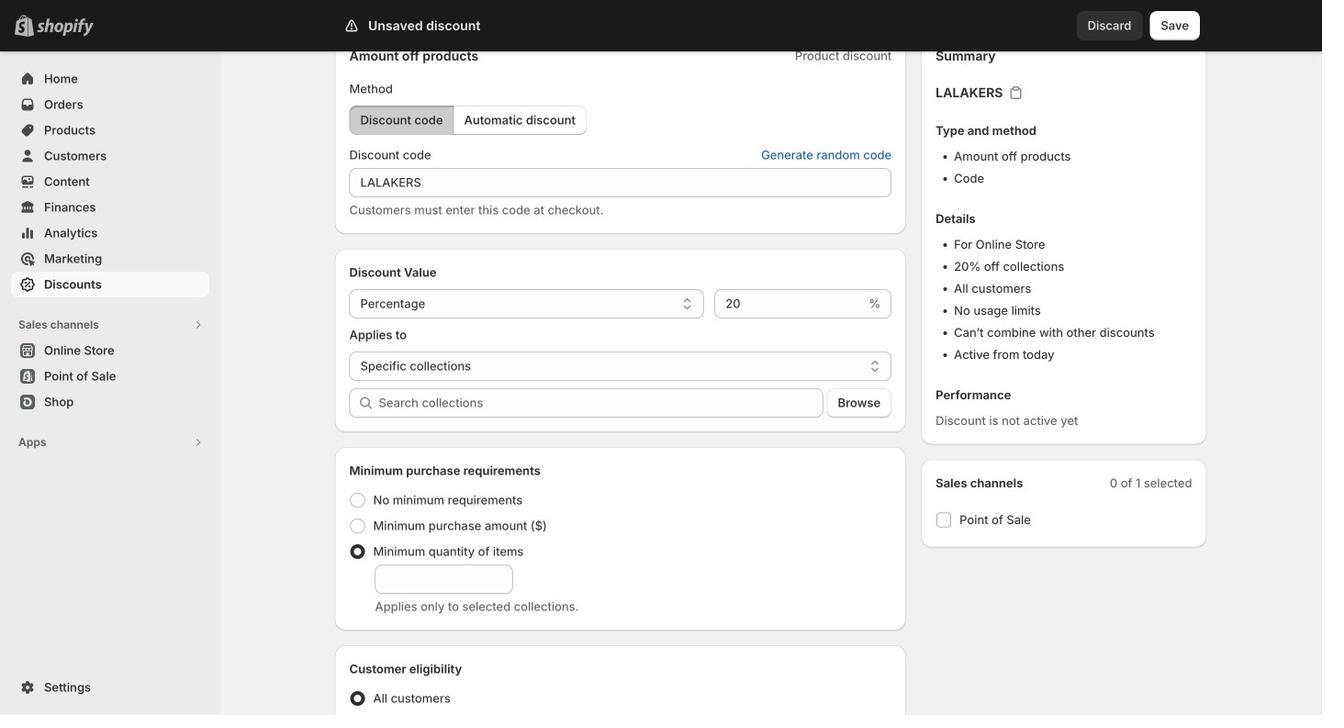 Task type: locate. For each thing, give the bounding box(es) containing it.
Search collections text field
[[379, 389, 824, 418]]

shopify image
[[37, 18, 94, 37]]

None text field
[[350, 168, 892, 198], [715, 289, 866, 319], [375, 565, 513, 594], [350, 168, 892, 198], [715, 289, 866, 319], [375, 565, 513, 594]]



